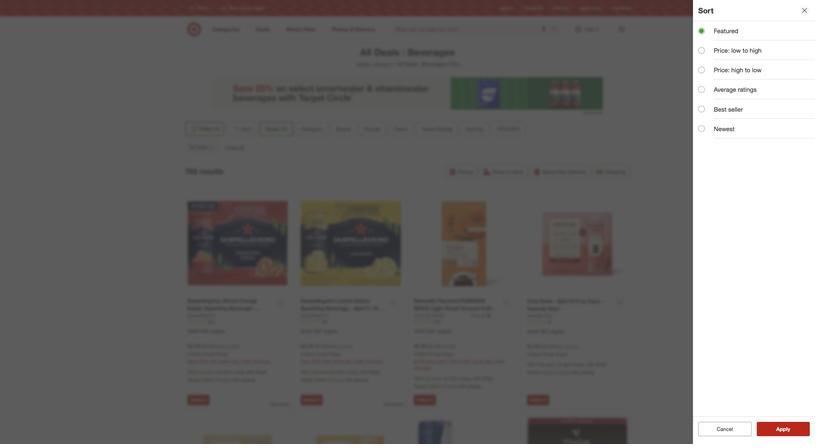 Task type: vqa. For each thing, say whether or not it's contained in the screenshot.
Same
yes



Task type: locate. For each thing, give the bounding box(es) containing it.
1 & from the left
[[427, 312, 430, 318]]

0 horizontal spatial $5.59
[[187, 343, 200, 349]]

deliver for sanpellegrino lemon italian sparkling beverage - 6pk/11.15 fl oz cans
[[304, 397, 317, 402]]

services inside $6.99 ( $0.58 /ounce ) at baton rouge siegen $5.99 price each with 2 with same-day order services
[[414, 365, 431, 371]]

4 deliver from the left
[[530, 397, 543, 402]]

get
[[527, 362, 535, 367], [187, 369, 195, 375], [301, 369, 308, 375], [414, 376, 421, 381]]

1 20% from the left
[[199, 359, 208, 364]]

2 vertical spatial all
[[190, 144, 195, 150]]

1 horizontal spatial day
[[345, 359, 353, 364]]

eligible down 304
[[211, 328, 225, 334]]

all right "grocery" link
[[398, 61, 403, 67]]

sort dialog
[[693, 0, 815, 444]]

1 horizontal spatial ready within 2 hours with pickup
[[301, 377, 368, 383]]

2 day from the left
[[345, 359, 353, 364]]

sponsored
[[584, 110, 603, 115], [271, 402, 290, 407], [384, 402, 403, 407]]

2 ready within 2 hours with pickup from the left
[[301, 377, 368, 383]]

0 horizontal spatial sponsored
[[271, 402, 290, 407]]

all for all deals
[[190, 144, 195, 150]]

2 deliver from the left
[[304, 397, 317, 402]]

) down 49 link
[[578, 344, 579, 349]]

4 deliver it from the left
[[530, 397, 547, 402]]

all deals
[[190, 144, 208, 150]]

0 horizontal spatial &
[[427, 312, 430, 318]]

day up 49
[[545, 313, 553, 318]]

target left "grocery" link
[[356, 61, 370, 67]]

sanpellegrino lemon italian sparkling beverage - 6pk/11.15 fl oz cans image
[[301, 193, 401, 293], [301, 193, 401, 293]]

ginger ale soda - 6pk/12 fl oz cans - favorite day™ image
[[187, 416, 288, 444], [187, 416, 288, 444]]

day right same
[[557, 169, 566, 175]]

beverages up (762)
[[408, 46, 455, 58]]

1 / from the left
[[371, 61, 373, 67]]

ounce down 188 link
[[338, 343, 351, 349]]

ratings
[[738, 86, 757, 93]]

1 price: from the top
[[714, 47, 730, 54]]

(
[[201, 343, 203, 349], [315, 343, 316, 349], [428, 343, 429, 349], [541, 344, 543, 349]]

0 horizontal spatial $5.59 ( $0.08 /fluid ounce ) at baton rouge siegen save 20% with same-day order services
[[187, 343, 270, 364]]

save for sanpellegrino lemon italian sparkling beverage - 6pk/11.15 fl oz cans
[[301, 359, 311, 364]]

1 order from the left
[[241, 359, 252, 364]]

2 good from the left
[[434, 312, 448, 319]]

at for sanpellegrino lemon italian sparkling beverage - 6pk/11.15 fl oz cans
[[301, 351, 304, 356]]

1 horizontal spatial italian
[[355, 298, 370, 304]]

What can we help you find? suggestions appear below search field
[[391, 22, 553, 36]]

1 vertical spatial sort
[[242, 126, 252, 132]]

0 horizontal spatial order
[[241, 359, 252, 364]]

target inside all deals : beverages target / grocery / all deals : beverages (762)
[[356, 61, 370, 67]]

baton inside $5.99 ( $0.08 /fluid ounce ) at baton rouge siegen
[[532, 352, 542, 357]]

2 save from the left
[[301, 359, 311, 364]]

/ right "grocery"
[[394, 61, 396, 67]]

2 $5.59 ( $0.08 /fluid ounce ) at baton rouge siegen save 20% with same-day order services from the left
[[301, 343, 383, 364]]

cola soda - 6pk/12 fl oz cans - favorite day™
[[527, 298, 604, 312]]

(762)
[[448, 61, 460, 67]]

orange
[[239, 298, 257, 304]]

sold by button
[[460, 122, 489, 136]]

deliver it for fl
[[190, 397, 207, 402]]

apply
[[777, 426, 791, 432]]

0 horizontal spatial all
[[190, 144, 195, 150]]

1 day from the left
[[232, 359, 239, 364]]

2 order from the left
[[354, 359, 365, 364]]

price
[[426, 359, 437, 364]]

1 horizontal spatial $5.59 ( $0.08 /fluid ounce ) at baton rouge siegen save 20% with same-day order services
[[301, 343, 383, 364]]

0 vertical spatial high
[[750, 47, 762, 54]]

1 horizontal spatial oz
[[301, 312, 307, 319]]

1 horizontal spatial all
[[360, 46, 372, 58]]

beverage inside sanpellegrino lemon italian sparkling beverage - 6pk/11.15 fl oz cans
[[326, 305, 349, 311]]

1 beverage from the left
[[229, 305, 253, 311]]

snap ebt eligible down 188
[[301, 328, 338, 334]]

0 horizontal spatial oz
[[217, 312, 223, 319]]

with
[[209, 359, 218, 364], [323, 359, 331, 364], [449, 359, 458, 364], [463, 359, 471, 364], [586, 362, 595, 367], [246, 369, 255, 375], [360, 369, 368, 375], [571, 370, 580, 375], [473, 376, 481, 381], [232, 377, 240, 383], [345, 377, 353, 383], [458, 384, 467, 389]]

find stores
[[612, 6, 632, 11]]

0 horizontal spatial low
[[732, 47, 741, 54]]

0 horizontal spatial 6pk/11.15
[[187, 312, 211, 319]]

1 deliver it from the left
[[190, 397, 207, 402]]

1 horizontal spatial services
[[366, 359, 383, 364]]

1 horizontal spatial fl
[[380, 305, 383, 311]]

ad
[[538, 6, 543, 11]]

roast
[[445, 305, 460, 311]]

None radio
[[699, 28, 705, 34], [699, 47, 705, 54], [699, 67, 705, 73], [699, 86, 705, 93], [699, 106, 705, 112], [699, 125, 705, 132], [699, 28, 705, 34], [699, 47, 705, 54], [699, 67, 705, 73], [699, 86, 705, 93], [699, 106, 705, 112], [699, 125, 705, 132]]

2 price: from the top
[[714, 66, 730, 74]]

) for sanpellegrino lemon italian sparkling beverage - 6pk/11.15 fl oz cans
[[351, 343, 352, 349]]

eligible for cans
[[324, 328, 338, 334]]

1 horizontal spatial :
[[419, 61, 421, 67]]

2 horizontal spatial ounce
[[565, 344, 578, 349]]

) inside $6.99 ( $0.58 /ounce ) at baton rouge siegen $5.99 price each with 2 with same-day order services
[[455, 343, 456, 349]]

redcard
[[554, 6, 569, 11]]

-
[[554, 298, 556, 304], [602, 298, 604, 304], [254, 305, 256, 311], [351, 305, 353, 311], [414, 312, 416, 319], [431, 312, 433, 319]]

(1) right filter
[[213, 126, 219, 132]]

0 horizontal spatial $5.99
[[414, 359, 425, 364]]

grocery
[[374, 61, 393, 67]]

good down spice
[[414, 312, 426, 318]]

:
[[402, 46, 405, 58], [419, 61, 421, 67]]

1 vertical spatial $5.99
[[414, 359, 425, 364]]

0 vertical spatial fl
[[576, 298, 579, 304]]

ground
[[461, 305, 480, 311]]

cans up 49 link
[[588, 298, 601, 304]]

day
[[232, 359, 239, 364], [345, 359, 353, 364], [485, 359, 493, 364]]

& down roast
[[449, 312, 453, 319]]

same- inside $6.99 ( $0.58 /ounce ) at baton rouge siegen $5.99 price each with 2 with same-day order services
[[472, 359, 485, 364]]

by
[[478, 126, 484, 132]]

1 horizontal spatial same-
[[332, 359, 345, 364]]

1 horizontal spatial good
[[434, 312, 448, 319]]

0 horizontal spatial save
[[187, 359, 197, 364]]

0 horizontal spatial services
[[253, 359, 270, 364]]

services
[[253, 359, 270, 364], [366, 359, 383, 364], [414, 365, 431, 371]]

304 link
[[187, 319, 288, 324]]

sponsored for sanpellegrino lemon italian sparkling beverage - 6pk/11.15 fl oz cans
[[384, 402, 403, 407]]

1 favorite from the top
[[527, 305, 547, 312]]

day inside button
[[557, 169, 566, 175]]

$0.08 down 188
[[316, 343, 327, 349]]

high down price: low to high
[[732, 66, 744, 74]]

1 $5.59 from the left
[[187, 343, 200, 349]]

3 day from the left
[[485, 359, 493, 364]]

sparkling up 304
[[204, 305, 228, 311]]

ready within 2 hours with pickup
[[187, 377, 255, 383], [301, 377, 368, 383]]

get it as soon as 3pm today with shipt
[[187, 369, 267, 375], [301, 369, 380, 375]]

ounce down 304 link
[[225, 343, 238, 349]]

2 deliver it button from the left
[[301, 395, 323, 405]]

1 vertical spatial to
[[745, 66, 751, 74]]

snap ebt eligible for oz
[[187, 328, 225, 334]]

$0.08 for day™
[[543, 344, 554, 349]]

1 $5.59 ( $0.08 /fluid ounce ) at baton rouge siegen save 20% with same-day order services from the left
[[187, 343, 270, 364]]

1 horizontal spatial low
[[752, 66, 762, 74]]

siegen inside $5.99 ( $0.08 /fluid ounce ) at baton rouge siegen
[[556, 352, 568, 357]]

/fluid down 49 link
[[554, 344, 564, 349]]

sanpellegrino blood orange italian sparkling beverage - 6pk/11.15 fl oz cans image
[[187, 193, 288, 293], [187, 193, 288, 293]]

3 deliver it from the left
[[417, 397, 433, 402]]

get it as soon as 3pm today with shipt ready within 2 hours with pickup down $5.99 ( $0.08 /fluid ounce ) at baton rouge siegen
[[527, 362, 607, 375]]

0 horizontal spatial :
[[402, 46, 405, 58]]

deals up "grocery"
[[374, 46, 400, 58]]

beverages
[[408, 46, 455, 58], [422, 61, 447, 67]]

0 horizontal spatial high
[[732, 66, 744, 74]]

order
[[241, 359, 252, 364], [354, 359, 365, 364], [494, 359, 505, 364]]

$5.99 down favorite day link
[[527, 343, 540, 350]]

day
[[557, 169, 566, 175], [545, 313, 553, 318]]

0 vertical spatial $5.99
[[527, 343, 540, 350]]

1 (1) from the left
[[213, 126, 219, 132]]

all inside button
[[190, 144, 195, 150]]

guest rating
[[422, 126, 452, 132]]

price: for price: low to high
[[714, 47, 730, 54]]

0 horizontal spatial beverage
[[229, 305, 253, 311]]

1 vertical spatial 6pk/11.15
[[187, 312, 211, 319]]

to for low
[[745, 66, 751, 74]]

rouge for oz
[[317, 351, 328, 356]]

0 horizontal spatial sort
[[242, 126, 252, 132]]

newest
[[714, 125, 735, 132]]

2 favorite from the top
[[527, 313, 543, 318]]

day for oz
[[232, 359, 239, 364]]

1 horizontal spatial beverage
[[326, 305, 349, 311]]

0 horizontal spatial (1)
[[213, 126, 219, 132]]

naturally flavored pumpkin spice light roast ground coffee - 12oz - good & gather™
[[414, 298, 497, 319]]

find stores link
[[612, 5, 632, 11]]

0 horizontal spatial $0.08
[[203, 343, 214, 349]]

baton for cola soda - 6pk/12 fl oz cans - favorite day™
[[532, 352, 542, 357]]

eligible
[[211, 328, 225, 334], [324, 328, 338, 334], [437, 328, 452, 334], [550, 329, 565, 334]]

2 horizontal spatial cans
[[588, 298, 601, 304]]

sparkling up 188
[[301, 305, 324, 311]]

beverage down the "orange"
[[229, 305, 253, 311]]

3 same- from the left
[[472, 359, 485, 364]]

0 horizontal spatial day
[[545, 313, 553, 318]]

0 horizontal spatial /fluid
[[214, 343, 224, 349]]

ebt down 49
[[541, 329, 549, 334]]

snap
[[187, 328, 200, 334], [301, 328, 313, 334], [414, 328, 426, 334], [527, 329, 540, 334]]

1 horizontal spatial $5.59
[[301, 343, 313, 349]]

0 horizontal spatial good
[[414, 312, 426, 318]]

0 vertical spatial 6pk/11.15
[[354, 305, 378, 311]]

3pm
[[563, 362, 572, 367], [223, 369, 232, 375], [336, 369, 346, 375], [450, 376, 459, 381]]

0 horizontal spatial sanpellegrino link
[[187, 312, 216, 319]]

eligible for day™
[[550, 329, 565, 334]]

1 vertical spatial day
[[545, 313, 553, 318]]

deals (1)
[[266, 126, 287, 132]]

all down filter (1) button
[[190, 144, 195, 150]]

to up ratings
[[745, 66, 751, 74]]

soon
[[546, 362, 556, 367], [206, 369, 216, 375], [319, 369, 329, 375], [432, 376, 443, 381]]

cans down blood
[[225, 312, 237, 319]]

italian inside sanpellegrino lemon italian sparkling beverage - 6pk/11.15 fl oz cans
[[355, 298, 370, 304]]

1 horizontal spatial cans
[[308, 312, 321, 319]]

3 order from the left
[[494, 359, 505, 364]]

naturally flavored pumpkin spice light roast ground coffee - 12oz - good & gather™ image
[[414, 193, 514, 293], [414, 193, 514, 293]]

clear
[[226, 144, 238, 151]]

siegen for fl
[[216, 351, 228, 356]]

save for sanpellegrino blood orange italian sparkling beverage - 6pk/11.15 fl oz cans
[[187, 359, 197, 364]]

soda
[[540, 298, 553, 304]]

(1) left category button
[[281, 126, 287, 132]]

0 vertical spatial target
[[580, 6, 590, 11]]

flavor button
[[389, 122, 414, 136]]

/fluid down 188
[[327, 343, 337, 349]]

sort inside dialog
[[699, 6, 714, 15]]

1 horizontal spatial (1)
[[281, 126, 287, 132]]

2 horizontal spatial order
[[494, 359, 505, 364]]

1 horizontal spatial sparkling
[[301, 305, 324, 311]]

sanpellegrino link up 304
[[187, 312, 216, 319]]

( for day™
[[541, 344, 543, 349]]

results
[[200, 167, 224, 176]]

$0.08
[[203, 343, 214, 349], [316, 343, 327, 349], [543, 344, 554, 349]]

cans inside cola soda - 6pk/12 fl oz cans - favorite day™
[[588, 298, 601, 304]]

0 horizontal spatial day
[[232, 359, 239, 364]]

red bull energy drink - 12pk/8.4 fl oz cans image
[[414, 416, 514, 444], [414, 416, 514, 444]]

2 same- from the left
[[332, 359, 345, 364]]

1 horizontal spatial &
[[449, 312, 453, 319]]

1 vertical spatial fl
[[380, 305, 383, 311]]

& inside good & gather link
[[427, 312, 430, 318]]

1 horizontal spatial 6pk/11.15
[[354, 305, 378, 311]]

1 horizontal spatial /fluid
[[327, 343, 337, 349]]

oz right 6pk/12
[[581, 298, 586, 304]]

cans left 188
[[308, 312, 321, 319]]

high up price: high to low
[[750, 47, 762, 54]]

1 vertical spatial high
[[732, 66, 744, 74]]

$5.99
[[527, 343, 540, 350], [414, 359, 425, 364]]

0 vertical spatial all
[[360, 46, 372, 58]]

to up price: high to low
[[743, 47, 748, 54]]

1 horizontal spatial /
[[394, 61, 396, 67]]

sanpellegrino inside sanpellegrino blood orange italian sparkling beverage - 6pk/11.15 fl oz cans
[[187, 298, 222, 304]]

all
[[360, 46, 372, 58], [398, 61, 403, 67], [190, 144, 195, 150]]

( inside $5.99 ( $0.08 /fluid ounce ) at baton rouge siegen
[[541, 344, 543, 349]]

eligible down 188
[[324, 328, 338, 334]]

2 horizontal spatial $0.08
[[543, 344, 554, 349]]

1 sanpellegrino link from the left
[[187, 312, 216, 319]]

all for all deals : beverages target / grocery / all deals : beverages (762)
[[360, 46, 372, 58]]

rouge for fl
[[203, 351, 215, 356]]

ounce for oz
[[225, 343, 238, 349]]

762 results
[[185, 167, 224, 176]]

/fluid inside $5.99 ( $0.08 /fluid ounce ) at baton rouge siegen
[[554, 344, 564, 349]]

hours
[[559, 370, 570, 375], [219, 377, 230, 383], [332, 377, 344, 383], [445, 384, 457, 389]]

1 save from the left
[[187, 359, 197, 364]]

1 horizontal spatial $0.08
[[316, 343, 327, 349]]

6pk/12
[[558, 298, 575, 304]]

beverages left (762)
[[422, 61, 447, 67]]

2 $5.59 from the left
[[301, 343, 313, 349]]

0 horizontal spatial get it as soon as 3pm today with shipt ready within 2 hours with pickup
[[414, 376, 493, 389]]

average ratings
[[714, 86, 757, 93]]

2 get it as soon as 3pm today with shipt from the left
[[301, 369, 380, 375]]

fpo/apo button
[[492, 122, 526, 136]]

( for 12oz
[[428, 343, 429, 349]]

2 sanpellegrino link from the left
[[301, 312, 329, 319]]

vitacup slim diet & metabolism medium roast coffee - single serve pods - 18ct image
[[527, 416, 628, 444], [527, 416, 628, 444]]

cans
[[588, 298, 601, 304], [225, 312, 237, 319], [308, 312, 321, 319]]

188
[[321, 319, 327, 324]]

$0.08 down 49
[[543, 344, 554, 349]]

at inside $5.99 ( $0.08 /fluid ounce ) at baton rouge siegen
[[527, 352, 531, 357]]

eligible down the 206 on the right
[[437, 328, 452, 334]]

/
[[371, 61, 373, 67], [394, 61, 396, 67]]

to for high
[[743, 47, 748, 54]]

deliver for cola soda - 6pk/12 fl oz cans - favorite day™
[[530, 397, 543, 402]]

eligible for 12oz
[[437, 328, 452, 334]]

1 horizontal spatial get it as soon as 3pm today with shipt ready within 2 hours with pickup
[[527, 362, 607, 375]]

price: down 'featured' at top right
[[714, 47, 730, 54]]

1 get it as soon as 3pm today with shipt from the left
[[187, 369, 267, 375]]

¬
[[487, 312, 491, 319]]

( inside $6.99 ( $0.58 /ounce ) at baton rouge siegen $5.99 price each with 2 with same-day order services
[[428, 343, 429, 349]]

price:
[[714, 47, 730, 54], [714, 66, 730, 74]]

rouge inside $6.99 ( $0.58 /ounce ) at baton rouge siegen $5.99 price each with 2 with same-day order services
[[430, 351, 441, 356]]

0 vertical spatial get it as soon as 3pm today with shipt ready within 2 hours with pickup
[[527, 362, 607, 375]]

shipping button
[[593, 165, 630, 179]]

2 inside $6.99 ( $0.58 /ounce ) at baton rouge siegen $5.99 price each with 2 with same-day order services
[[459, 359, 461, 364]]

) down 304 link
[[238, 343, 239, 349]]

2 horizontal spatial services
[[414, 365, 431, 371]]

deliver
[[190, 397, 203, 402], [304, 397, 317, 402], [417, 397, 430, 402], [530, 397, 543, 402]]

0 horizontal spatial fl
[[213, 312, 216, 319]]

baton for sanpellegrino lemon italian sparkling beverage - 6pk/11.15 fl oz cans
[[305, 351, 316, 356]]

oz right 304
[[217, 312, 223, 319]]

1 sparkling from the left
[[204, 305, 228, 311]]

at for cola soda - 6pk/12 fl oz cans - favorite day™
[[527, 352, 531, 357]]

eligible for oz
[[211, 328, 225, 334]]

all up "target" link
[[360, 46, 372, 58]]

favorite down cola
[[527, 313, 543, 318]]

1 deliver it button from the left
[[187, 395, 210, 405]]

1 vertical spatial get it as soon as 3pm today with shipt ready within 2 hours with pickup
[[414, 376, 493, 389]]

2 & from the left
[[449, 312, 453, 319]]

1 vertical spatial beverages
[[422, 61, 447, 67]]

shipping
[[605, 169, 626, 175]]

) inside $5.99 ( $0.08 /fluid ounce ) at baton rouge siegen
[[578, 344, 579, 349]]

good down light
[[434, 312, 448, 319]]

1 horizontal spatial order
[[354, 359, 365, 364]]

beverage down lemon
[[326, 305, 349, 311]]

/ right "target" link
[[371, 61, 373, 67]]

1 vertical spatial italian
[[187, 305, 203, 311]]

1 vertical spatial price:
[[714, 66, 730, 74]]

2 horizontal spatial day
[[485, 359, 493, 364]]

snap ebt eligible down 49
[[527, 329, 565, 334]]

2 sparkling from the left
[[301, 305, 324, 311]]

2 (1) from the left
[[281, 126, 287, 132]]

at
[[482, 312, 486, 318], [187, 351, 191, 356], [301, 351, 304, 356], [414, 351, 417, 356], [527, 352, 531, 357]]

$5.59 for sanpellegrino lemon italian sparkling beverage - 6pk/11.15 fl oz cans
[[301, 343, 313, 349]]

2 horizontal spatial fl
[[576, 298, 579, 304]]

2 vertical spatial fl
[[213, 312, 216, 319]]

0 vertical spatial sort
[[699, 6, 714, 15]]

oz left 188
[[301, 312, 307, 319]]

deals down filter (1) button
[[196, 144, 208, 150]]

low up price: high to low
[[732, 47, 741, 54]]

2 deliver it from the left
[[304, 397, 320, 402]]

$0.08 inside $5.99 ( $0.08 /fluid ounce ) at baton rouge siegen
[[543, 344, 554, 349]]

1 horizontal spatial day
[[557, 169, 566, 175]]

day for same
[[557, 169, 566, 175]]

ebt down 188
[[314, 328, 323, 334]]

$5.99 left price
[[414, 359, 425, 364]]

2 horizontal spatial same-
[[472, 359, 485, 364]]

0 horizontal spatial cans
[[225, 312, 237, 319]]

2 20% from the left
[[312, 359, 321, 364]]

baton
[[192, 351, 202, 356], [305, 351, 316, 356], [418, 351, 429, 356], [532, 352, 542, 357]]

snap ebt eligible for day™
[[527, 329, 565, 334]]

cola soda - 6pk/12 fl oz cans - favorite day™ image
[[527, 193, 628, 294], [527, 193, 628, 294]]

deliver it button for -
[[414, 395, 436, 405]]

0 horizontal spatial /
[[371, 61, 373, 67]]

snap ebt eligible down the 206 on the right
[[414, 328, 452, 334]]

1 vertical spatial favorite
[[527, 313, 543, 318]]

sanpellegrino link up 188
[[301, 312, 329, 319]]

2 horizontal spatial all
[[398, 61, 403, 67]]

0 horizontal spatial ounce
[[225, 343, 238, 349]]

ounce
[[225, 343, 238, 349], [338, 343, 351, 349], [565, 344, 578, 349]]

orange soda - 6pk/12 fl oz cans - favorite day™ image
[[301, 416, 401, 444], [301, 416, 401, 444]]

deliver it for favorite
[[530, 397, 547, 402]]

sanpellegrino inside sanpellegrino lemon italian sparkling beverage - 6pk/11.15 fl oz cans
[[301, 298, 335, 304]]

sanpellegrino link for italian
[[187, 312, 216, 319]]

1 horizontal spatial get it as soon as 3pm today with shipt
[[301, 369, 380, 375]]

apply button
[[757, 422, 810, 436]]

1 horizontal spatial sponsored
[[384, 402, 403, 407]]

ready within 2 hours with pickup for cans
[[301, 377, 368, 383]]

0 vertical spatial favorite
[[527, 305, 547, 312]]

3 deliver it button from the left
[[414, 395, 436, 405]]

deals right sort button
[[266, 126, 280, 132]]

rouge inside $5.99 ( $0.08 /fluid ounce ) at baton rouge siegen
[[543, 352, 555, 357]]

& down spice
[[427, 312, 430, 318]]

) down 188 link
[[351, 343, 352, 349]]

snap for naturally flavored pumpkin spice light roast ground coffee - 12oz - good & gather™
[[414, 328, 426, 334]]

3 deliver from the left
[[417, 397, 430, 402]]

$0.08 down 304
[[203, 343, 214, 349]]

0 horizontal spatial 20%
[[199, 359, 208, 364]]

1 same- from the left
[[219, 359, 232, 364]]

brand
[[337, 126, 351, 132]]

rouge
[[203, 351, 215, 356], [317, 351, 328, 356], [430, 351, 441, 356], [543, 352, 555, 357]]

0 vertical spatial day
[[557, 169, 566, 175]]

ready within 2 hours with pickup for oz
[[187, 377, 255, 383]]

2 beverage from the left
[[326, 305, 349, 311]]

get it as soon as 3pm today with shipt for cans
[[301, 369, 380, 375]]

sparkling
[[204, 305, 228, 311], [301, 305, 324, 311]]

sanpellegrino for sanpellegrino lemon italian sparkling beverage - 6pk/11.15 fl oz cans
[[301, 298, 335, 304]]

/fluid down 304
[[214, 343, 224, 349]]

deliver it for oz
[[304, 397, 320, 402]]

low up ratings
[[752, 66, 762, 74]]

ebt down the 206 on the right
[[427, 328, 436, 334]]

(1) inside button
[[213, 126, 219, 132]]

ebt for cans
[[314, 328, 323, 334]]

ebt down 304
[[201, 328, 209, 334]]

beverage inside sanpellegrino blood orange italian sparkling beverage - 6pk/11.15 fl oz cans
[[229, 305, 253, 311]]

/fluid for cans
[[327, 343, 337, 349]]

cancel button
[[699, 422, 752, 436]]

favorite up favorite day at the right of page
[[527, 305, 547, 312]]

fl
[[576, 298, 579, 304], [380, 305, 383, 311], [213, 312, 216, 319]]

ounce down 49 link
[[565, 344, 578, 349]]

registry
[[500, 6, 514, 11]]

1 vertical spatial :
[[419, 61, 421, 67]]

delivery
[[568, 169, 587, 175]]

in
[[506, 169, 510, 175]]

deliver it button for fl
[[187, 395, 210, 405]]

1 horizontal spatial sanpellegrino link
[[301, 312, 329, 319]]

cans inside sanpellegrino blood orange italian sparkling beverage - 6pk/11.15 fl oz cans
[[225, 312, 237, 319]]

304
[[208, 319, 214, 324]]

0 horizontal spatial get it as soon as 3pm today with shipt
[[187, 369, 267, 375]]

762
[[185, 167, 198, 176]]

4 deliver it button from the left
[[527, 395, 550, 405]]

snap ebt eligible down 304
[[187, 328, 225, 334]]

0 horizontal spatial target
[[356, 61, 370, 67]]

sanpellegrino blood orange italian sparkling beverage - 6pk/11.15 fl oz cans
[[187, 298, 257, 319]]

ounce inside $5.99 ( $0.08 /fluid ounce ) at baton rouge siegen
[[565, 344, 578, 349]]

favorite
[[527, 305, 547, 312], [527, 313, 543, 318]]

188 link
[[301, 319, 401, 324]]

) right $0.58
[[455, 343, 456, 349]]

eligible down 49
[[550, 329, 565, 334]]

1 horizontal spatial save
[[301, 359, 311, 364]]

same- for cans
[[332, 359, 345, 364]]

0 vertical spatial price:
[[714, 47, 730, 54]]

1 deliver from the left
[[190, 397, 203, 402]]

ounce for cans
[[338, 343, 351, 349]]

1 horizontal spatial 20%
[[312, 359, 321, 364]]

price: up average
[[714, 66, 730, 74]]

beverage
[[229, 305, 253, 311], [326, 305, 349, 311]]

get it as soon as 3pm today with shipt ready within 2 hours with pickup down each
[[414, 376, 493, 389]]

sanpellegrino link for sparkling
[[301, 312, 329, 319]]

1 ready within 2 hours with pickup from the left
[[187, 377, 255, 383]]

1 horizontal spatial ounce
[[338, 343, 351, 349]]

target left the circle
[[580, 6, 590, 11]]



Task type: describe. For each thing, give the bounding box(es) containing it.
only at ¬
[[471, 312, 491, 319]]

/fluid for oz
[[214, 343, 224, 349]]

sort inside button
[[242, 126, 252, 132]]

ebt for day™
[[541, 329, 549, 334]]

snap ebt eligible for 12oz
[[414, 328, 452, 334]]

(1) for deals (1)
[[281, 126, 287, 132]]

sanpellegrino blood orange italian sparkling beverage - 6pk/11.15 fl oz cans link
[[187, 297, 272, 319]]

$6.99
[[414, 343, 427, 349]]

$5.99 inside $5.99 ( $0.08 /fluid ounce ) at baton rouge siegen
[[527, 343, 540, 350]]

at inside $6.99 ( $0.58 /ounce ) at baton rouge siegen $5.99 price each with 2 with same-day order services
[[414, 351, 417, 356]]

shop in store
[[493, 169, 524, 175]]

lemon
[[337, 298, 353, 304]]

$5.59 ( $0.08 /fluid ounce ) at baton rouge siegen save 20% with same-day order services for cans
[[301, 343, 383, 364]]

favorite inside cola soda - 6pk/12 fl oz cans - favorite day™
[[527, 305, 547, 312]]

ounce for day™
[[565, 344, 578, 349]]

best
[[714, 105, 727, 113]]

naturally
[[414, 298, 436, 304]]

guest
[[422, 126, 436, 132]]

good & gather link
[[414, 312, 470, 319]]

cola soda - 6pk/12 fl oz cans - favorite day™ link
[[527, 298, 613, 312]]

) for sanpellegrino blood orange italian sparkling beverage - 6pk/11.15 fl oz cans
[[238, 343, 239, 349]]

good & gather
[[414, 312, 445, 318]]

206 link
[[414, 319, 514, 324]]

deliver for sanpellegrino blood orange italian sparkling beverage - 6pk/11.15 fl oz cans
[[190, 397, 203, 402]]

sanpellegrino lemon italian sparkling beverage - 6pk/11.15 fl oz cans
[[301, 298, 383, 319]]

at for sanpellegrino blood orange italian sparkling beverage - 6pk/11.15 fl oz cans
[[187, 351, 191, 356]]

2 horizontal spatial sponsored
[[584, 110, 603, 115]]

shop in store button
[[481, 165, 528, 179]]

12oz
[[418, 312, 429, 319]]

$5.59 for sanpellegrino blood orange italian sparkling beverage - 6pk/11.15 fl oz cans
[[187, 343, 200, 349]]

day™
[[549, 305, 561, 312]]

sanpellegrino for sanpellegrino link corresponding to sparkling
[[301, 312, 329, 318]]

20% for oz
[[312, 359, 321, 364]]

advertisement region
[[212, 77, 603, 110]]

deliver for naturally flavored pumpkin spice light roast ground coffee - 12oz - good & gather™
[[417, 397, 430, 402]]

6pk/11.15 inside sanpellegrino lemon italian sparkling beverage - 6pk/11.15 fl oz cans
[[354, 305, 378, 311]]

get it as soon as 3pm today with shipt for oz
[[187, 369, 267, 375]]

( for oz
[[201, 343, 203, 349]]

services for sanpellegrino lemon italian sparkling beverage - 6pk/11.15 fl oz cans
[[366, 359, 383, 364]]

at inside 'only at ¬'
[[482, 312, 486, 318]]

deliver it for -
[[417, 397, 433, 402]]

49 link
[[527, 319, 628, 325]]

deliver it button for oz
[[301, 395, 323, 405]]

) for cola soda - 6pk/12 fl oz cans - favorite day™
[[578, 344, 579, 349]]

gather
[[431, 312, 445, 318]]

cancel
[[717, 426, 733, 432]]

0 vertical spatial beverages
[[408, 46, 455, 58]]

virtues
[[364, 126, 380, 132]]

oz inside sanpellegrino blood orange italian sparkling beverage - 6pk/11.15 fl oz cans
[[217, 312, 223, 319]]

siegen inside $6.99 ( $0.58 /ounce ) at baton rouge siegen $5.99 price each with 2 with same-day order services
[[442, 351, 455, 356]]

same day delivery
[[543, 169, 587, 175]]

1 good from the left
[[414, 312, 426, 318]]

redcard link
[[554, 5, 569, 11]]

$5.59 ( $0.08 /fluid ounce ) at baton rouge siegen save 20% with same-day order services for oz
[[187, 343, 270, 364]]

target circle link
[[580, 5, 601, 11]]

target circle
[[580, 6, 601, 11]]

sponsored for sanpellegrino blood orange italian sparkling beverage - 6pk/11.15 fl oz cans
[[271, 402, 290, 407]]

2 / from the left
[[394, 61, 396, 67]]

clear all
[[226, 144, 244, 151]]

siegen for oz
[[329, 351, 341, 356]]

( for cans
[[315, 343, 316, 349]]

price: high to low
[[714, 66, 762, 74]]

gather™
[[454, 312, 474, 319]]

featured
[[714, 27, 739, 35]]

pickup
[[458, 169, 474, 175]]

6pk/11.15 inside sanpellegrino blood orange italian sparkling beverage - 6pk/11.15 fl oz cans
[[187, 312, 211, 319]]

oz inside sanpellegrino lemon italian sparkling beverage - 6pk/11.15 fl oz cans
[[301, 312, 307, 319]]

$6.99 ( $0.58 /ounce ) at baton rouge siegen $5.99 price each with 2 with same-day order services
[[414, 343, 505, 371]]

good inside naturally flavored pumpkin spice light roast ground coffee - 12oz - good & gather™
[[434, 312, 448, 319]]

registry link
[[500, 5, 514, 11]]

favorite inside favorite day link
[[527, 313, 543, 318]]

best seller
[[714, 105, 743, 113]]

fl inside sanpellegrino lemon italian sparkling beverage - 6pk/11.15 fl oz cans
[[380, 305, 383, 311]]

siegen for favorite
[[556, 352, 568, 357]]

shop
[[493, 169, 505, 175]]

services for sanpellegrino blood orange italian sparkling beverage - 6pk/11.15 fl oz cans
[[253, 359, 270, 364]]

$0.08 for cans
[[316, 343, 327, 349]]

filter (1) button
[[185, 122, 225, 136]]

clear all button
[[226, 144, 244, 151]]

fpo/apo
[[497, 126, 520, 132]]

$0.08 for oz
[[203, 343, 214, 349]]

all deals : beverages target / grocery / all deals : beverages (762)
[[356, 46, 460, 67]]

category button
[[296, 122, 328, 136]]

20% for fl
[[199, 359, 208, 364]]

- inside sanpellegrino blood orange italian sparkling beverage - 6pk/11.15 fl oz cans
[[254, 305, 256, 311]]

baton inside $6.99 ( $0.58 /ounce ) at baton rouge siegen $5.99 price each with 2 with same-day order services
[[418, 351, 429, 356]]

snap for sanpellegrino blood orange italian sparkling beverage - 6pk/11.15 fl oz cans
[[187, 328, 200, 334]]

1 horizontal spatial high
[[750, 47, 762, 54]]

filter (1)
[[199, 126, 219, 132]]

& inside naturally flavored pumpkin spice light roast ground coffee - 12oz - good & gather™
[[449, 312, 453, 319]]

search
[[549, 27, 564, 33]]

day for favorite
[[545, 313, 553, 318]]

day for cans
[[345, 359, 353, 364]]

seller
[[729, 105, 743, 113]]

206
[[434, 319, 441, 324]]

italian inside sanpellegrino blood orange italian sparkling beverage - 6pk/11.15 fl oz cans
[[187, 305, 203, 311]]

order inside $6.99 ( $0.58 /ounce ) at baton rouge siegen $5.99 price each with 2 with same-day order services
[[494, 359, 505, 364]]

rating
[[437, 126, 452, 132]]

- inside sanpellegrino lemon italian sparkling beverage - 6pk/11.15 fl oz cans
[[351, 305, 353, 311]]

ebt for 12oz
[[427, 328, 436, 334]]

1 vertical spatial all
[[398, 61, 403, 67]]

snap for sanpellegrino lemon italian sparkling beverage - 6pk/11.15 fl oz cans
[[301, 328, 313, 334]]

sanpellegrino for sanpellegrino link for italian
[[187, 312, 216, 318]]

deals inside button
[[196, 144, 208, 150]]

only
[[471, 312, 480, 318]]

snap for cola soda - 6pk/12 fl oz cans - favorite day™
[[527, 329, 540, 334]]

deliver it button for favorite
[[527, 395, 550, 405]]

circle
[[591, 6, 601, 11]]

all deals button
[[185, 140, 219, 154]]

pumpkin
[[460, 298, 485, 304]]

order for sanpellegrino blood orange italian sparkling beverage - 6pk/11.15 fl oz cans
[[241, 359, 252, 364]]

category
[[301, 126, 323, 132]]

(1) for filter (1)
[[213, 126, 219, 132]]

brand button
[[331, 122, 356, 136]]

pickup button
[[446, 165, 478, 179]]

1 vertical spatial low
[[752, 66, 762, 74]]

price: low to high
[[714, 47, 762, 54]]

sanpellegrino lemon italian sparkling beverage - 6pk/11.15 fl oz cans link
[[301, 297, 386, 319]]

0 vertical spatial :
[[402, 46, 405, 58]]

$5.99 inside $6.99 ( $0.58 /ounce ) at baton rouge siegen $5.99 price each with 2 with same-day order services
[[414, 359, 425, 364]]

/ounce
[[440, 343, 455, 349]]

favorite day
[[527, 313, 553, 318]]

snap ebt eligible for cans
[[301, 328, 338, 334]]

baton for sanpellegrino blood orange italian sparkling beverage - 6pk/11.15 fl oz cans
[[192, 351, 202, 356]]

0 vertical spatial low
[[732, 47, 741, 54]]

sparkling inside sanpellegrino lemon italian sparkling beverage - 6pk/11.15 fl oz cans
[[301, 305, 324, 311]]

sparkling inside sanpellegrino blood orange italian sparkling beverage - 6pk/11.15 fl oz cans
[[204, 305, 228, 311]]

weekly ad
[[525, 6, 543, 11]]

guest rating button
[[416, 122, 458, 136]]

filter
[[199, 126, 212, 132]]

/fluid for day™
[[554, 344, 564, 349]]

naturally flavored pumpkin spice light roast ground coffee - 12oz - good & gather™ link
[[414, 297, 499, 319]]

oz inside cola soda - 6pk/12 fl oz cans - favorite day™
[[581, 298, 586, 304]]

coffee
[[481, 305, 497, 311]]

sold
[[466, 126, 477, 132]]

all
[[239, 144, 244, 151]]

day inside $6.99 ( $0.58 /ounce ) at baton rouge siegen $5.99 price each with 2 with same-day order services
[[485, 359, 493, 364]]

fl inside cola soda - 6pk/12 fl oz cans - favorite day™
[[576, 298, 579, 304]]

rouge for favorite
[[543, 352, 555, 357]]

sold by
[[466, 126, 484, 132]]

sanpellegrino for sanpellegrino blood orange italian sparkling beverage - 6pk/11.15 fl oz cans
[[187, 298, 222, 304]]

fl inside sanpellegrino blood orange italian sparkling beverage - 6pk/11.15 fl oz cans
[[213, 312, 216, 319]]

$0.58
[[429, 343, 440, 349]]

deals right "grocery" link
[[405, 61, 418, 67]]

favorite day link
[[527, 312, 553, 319]]

same day delivery button
[[530, 165, 591, 179]]

weekly
[[525, 6, 537, 11]]

flavored
[[438, 298, 459, 304]]

spice
[[414, 305, 430, 311]]

stores
[[620, 6, 632, 11]]

cans inside sanpellegrino lemon italian sparkling beverage - 6pk/11.15 fl oz cans
[[308, 312, 321, 319]]

light
[[431, 305, 444, 311]]

same- for oz
[[219, 359, 232, 364]]

order for sanpellegrino lemon italian sparkling beverage - 6pk/11.15 fl oz cans
[[354, 359, 365, 364]]

ebt for oz
[[201, 328, 209, 334]]

get it as soon as 3pm today with shipt ready within 2 hours with pickup for $6.99
[[414, 376, 493, 389]]

price: for price: high to low
[[714, 66, 730, 74]]

get it as soon as 3pm today with shipt ready within 2 hours with pickup for $5.99
[[527, 362, 607, 375]]

blood
[[223, 298, 238, 304]]

weekly ad link
[[525, 5, 543, 11]]

target link
[[356, 61, 370, 67]]



